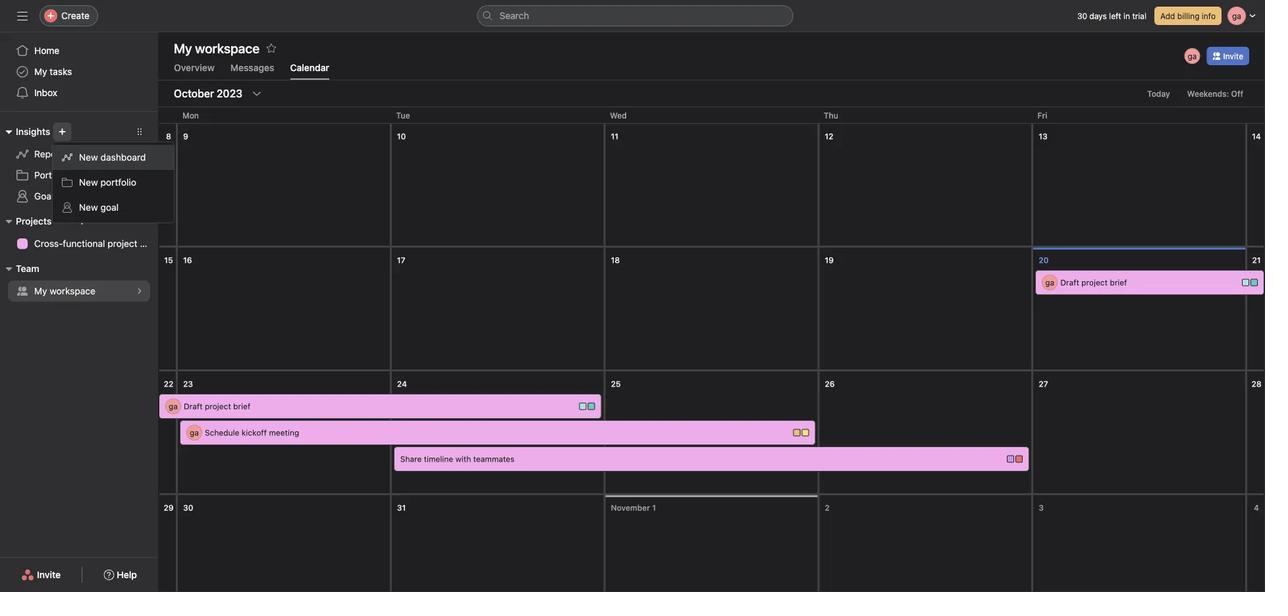 Task type: describe. For each thing, give the bounding box(es) containing it.
wed
[[610, 111, 627, 120]]

add billing info button
[[1155, 7, 1222, 25]]

cross-functional project plan link
[[8, 233, 158, 254]]

1 vertical spatial project
[[1082, 278, 1108, 287]]

10
[[397, 132, 406, 141]]

ga down 22 on the bottom
[[169, 402, 178, 411]]

messages button
[[230, 62, 274, 80]]

cross-
[[34, 238, 63, 249]]

share
[[400, 455, 422, 464]]

portfolio
[[101, 177, 136, 188]]

17
[[397, 256, 406, 265]]

1
[[652, 503, 656, 513]]

inbox link
[[8, 82, 150, 103]]

11
[[611, 132, 619, 141]]

26
[[825, 379, 835, 389]]

workspace
[[50, 286, 95, 296]]

0 horizontal spatial draft project brief
[[184, 402, 251, 411]]

today
[[1148, 89, 1171, 98]]

today button
[[1142, 84, 1176, 103]]

my tasks
[[34, 66, 72, 77]]

portfolios link
[[8, 165, 150, 186]]

ga down "billing" at the top right of the page
[[1188, 51, 1197, 61]]

plan
[[140, 238, 158, 249]]

reporting
[[34, 149, 76, 159]]

insights
[[16, 126, 50, 137]]

hide sidebar image
[[17, 11, 28, 21]]

home link
[[8, 40, 150, 61]]

help
[[117, 570, 137, 580]]

15
[[164, 256, 173, 265]]

27
[[1039, 379, 1049, 389]]

team button
[[0, 261, 39, 277]]

dashboard
[[101, 152, 146, 163]]

thu
[[824, 111, 839, 120]]

info
[[1202, 11, 1216, 20]]

left
[[1109, 11, 1122, 20]]

insights button
[[0, 124, 50, 140]]

weekends:
[[1188, 89, 1230, 98]]

21
[[1253, 256, 1261, 265]]

meeting
[[269, 428, 299, 437]]

share timeline with teammates
[[400, 455, 515, 464]]

team
[[16, 263, 39, 274]]

20
[[1039, 256, 1049, 265]]

ga left schedule
[[190, 428, 199, 437]]

messages
[[230, 62, 274, 73]]

pick month image
[[252, 88, 262, 99]]

ga down 20
[[1046, 278, 1055, 287]]

23
[[183, 379, 193, 389]]

tasks
[[50, 66, 72, 77]]

my workspace
[[174, 40, 260, 56]]

0 vertical spatial draft
[[1061, 278, 1080, 287]]

28
[[1252, 379, 1262, 389]]

search list box
[[477, 5, 794, 26]]

my workspace
[[34, 286, 95, 296]]

14
[[1252, 132, 1262, 141]]

new portfolio
[[79, 177, 136, 188]]

31
[[397, 503, 406, 513]]

add billing info
[[1161, 11, 1216, 20]]

2
[[825, 503, 830, 513]]

show options, current sort, top image
[[60, 217, 67, 225]]

24
[[397, 379, 407, 389]]

create button
[[40, 5, 98, 26]]

reporting link
[[8, 144, 150, 165]]

new dashboard menu item
[[53, 145, 174, 170]]

teammates
[[473, 455, 515, 464]]

fri
[[1038, 111, 1048, 120]]

in
[[1124, 11, 1131, 20]]

1 horizontal spatial brief
[[1110, 278, 1128, 287]]

home
[[34, 45, 59, 56]]

new project or portfolio image
[[78, 217, 86, 225]]

16
[[183, 256, 192, 265]]



Task type: vqa. For each thing, say whether or not it's contained in the screenshot.
portfolios
yes



Task type: locate. For each thing, give the bounding box(es) containing it.
november
[[611, 503, 650, 513]]

goals
[[34, 191, 58, 202]]

1 vertical spatial draft
[[184, 402, 203, 411]]

new up new project or portfolio image
[[79, 202, 98, 213]]

2 new from the top
[[79, 177, 98, 188]]

new inside new dashboard menu item
[[79, 152, 98, 163]]

my left tasks
[[34, 66, 47, 77]]

search
[[500, 10, 529, 21]]

new dashboard
[[79, 152, 146, 163]]

1 horizontal spatial 30
[[1078, 11, 1088, 20]]

see details, my workspace image
[[136, 287, 144, 295]]

my for my tasks
[[34, 66, 47, 77]]

kickoff
[[242, 428, 267, 437]]

timeline
[[424, 455, 453, 464]]

october 2023
[[174, 87, 243, 100]]

30
[[1078, 11, 1088, 20], [183, 503, 193, 513]]

3 new from the top
[[79, 202, 98, 213]]

new for new portfolio
[[79, 177, 98, 188]]

0 horizontal spatial invite button
[[13, 563, 69, 587]]

projects
[[16, 216, 52, 227]]

0 vertical spatial invite
[[1224, 51, 1244, 61]]

30 days left in trial
[[1078, 11, 1147, 20]]

12
[[825, 132, 834, 141]]

add
[[1161, 11, 1176, 20]]

2 vertical spatial new
[[79, 202, 98, 213]]

2 horizontal spatial project
[[1082, 278, 1108, 287]]

ga
[[1188, 51, 1197, 61], [1046, 278, 1055, 287], [169, 402, 178, 411], [190, 428, 199, 437]]

1 new from the top
[[79, 152, 98, 163]]

1 my from the top
[[34, 66, 47, 77]]

new goal
[[79, 202, 119, 213]]

goals link
[[8, 186, 150, 207]]

8
[[166, 132, 171, 141]]

1 vertical spatial 30
[[183, 503, 193, 513]]

billing
[[1178, 11, 1200, 20]]

19
[[825, 256, 834, 265]]

1 horizontal spatial invite button
[[1207, 47, 1250, 65]]

30 for 30 days left in trial
[[1078, 11, 1088, 20]]

november 1
[[611, 503, 656, 513]]

1 vertical spatial invite
[[37, 570, 61, 580]]

0 vertical spatial 30
[[1078, 11, 1088, 20]]

4
[[1254, 503, 1260, 513]]

insights element
[[0, 120, 158, 210]]

0 horizontal spatial draft
[[184, 402, 203, 411]]

1 vertical spatial my
[[34, 286, 47, 296]]

brief
[[1110, 278, 1128, 287], [233, 402, 251, 411]]

18
[[611, 256, 620, 265]]

my for my workspace
[[34, 286, 47, 296]]

trial
[[1133, 11, 1147, 20]]

1 horizontal spatial draft
[[1061, 278, 1080, 287]]

new for new goal
[[79, 202, 98, 213]]

invite
[[1224, 51, 1244, 61], [37, 570, 61, 580]]

25
[[611, 379, 621, 389]]

30 for 30
[[183, 503, 193, 513]]

functional
[[63, 238, 105, 249]]

projects element
[[0, 210, 158, 257]]

30 right 29
[[183, 503, 193, 513]]

days
[[1090, 11, 1107, 20]]

1 vertical spatial brief
[[233, 402, 251, 411]]

1 vertical spatial new
[[79, 177, 98, 188]]

1 vertical spatial draft project brief
[[184, 402, 251, 411]]

inbox
[[34, 87, 57, 98]]

29
[[164, 503, 174, 513]]

0 vertical spatial project
[[108, 238, 137, 249]]

my
[[34, 66, 47, 77], [34, 286, 47, 296]]

0 horizontal spatial 30
[[183, 503, 193, 513]]

weekends: off button
[[1182, 84, 1250, 103]]

9
[[183, 132, 188, 141]]

projects button
[[0, 213, 52, 229]]

3
[[1039, 503, 1044, 513]]

goal
[[101, 202, 119, 213]]

calendar button
[[290, 62, 329, 80]]

1 horizontal spatial draft project brief
[[1061, 278, 1128, 287]]

help button
[[95, 563, 146, 587]]

my workspace link
[[8, 281, 150, 302]]

global element
[[0, 32, 158, 111]]

my inside the teams element
[[34, 286, 47, 296]]

mon
[[182, 111, 199, 120]]

0 horizontal spatial brief
[[233, 402, 251, 411]]

tue
[[396, 111, 410, 120]]

new up new goal
[[79, 177, 98, 188]]

0 vertical spatial new
[[79, 152, 98, 163]]

2 vertical spatial project
[[205, 402, 231, 411]]

schedule kickoff meeting
[[205, 428, 299, 437]]

0 horizontal spatial invite
[[37, 570, 61, 580]]

new image
[[58, 128, 66, 136]]

0 vertical spatial my
[[34, 66, 47, 77]]

13
[[1039, 132, 1048, 141]]

30 left days
[[1078, 11, 1088, 20]]

1 horizontal spatial project
[[205, 402, 231, 411]]

portfolios
[[34, 170, 75, 181]]

new for new dashboard
[[79, 152, 98, 163]]

create
[[61, 10, 90, 21]]

overview button
[[174, 62, 215, 80]]

teams element
[[0, 257, 158, 304]]

with
[[456, 455, 471, 464]]

0 vertical spatial draft project brief
[[1061, 278, 1128, 287]]

project inside cross-functional project plan link
[[108, 238, 137, 249]]

cross-functional project plan
[[34, 238, 158, 249]]

22
[[164, 379, 174, 389]]

1 horizontal spatial invite
[[1224, 51, 1244, 61]]

0 vertical spatial brief
[[1110, 278, 1128, 287]]

calendar
[[290, 62, 329, 73]]

off
[[1232, 89, 1244, 98]]

weekends: off
[[1188, 89, 1244, 98]]

1 vertical spatial invite button
[[13, 563, 69, 587]]

overview
[[174, 62, 215, 73]]

add to starred image
[[266, 43, 277, 53]]

new up portfolios link
[[79, 152, 98, 163]]

my tasks link
[[8, 61, 150, 82]]

2 my from the top
[[34, 286, 47, 296]]

draft
[[1061, 278, 1080, 287], [184, 402, 203, 411]]

0 horizontal spatial project
[[108, 238, 137, 249]]

schedule
[[205, 428, 240, 437]]

my inside the global element
[[34, 66, 47, 77]]

0 vertical spatial invite button
[[1207, 47, 1250, 65]]

project
[[108, 238, 137, 249], [1082, 278, 1108, 287], [205, 402, 231, 411]]

my down team
[[34, 286, 47, 296]]

search button
[[477, 5, 794, 26]]



